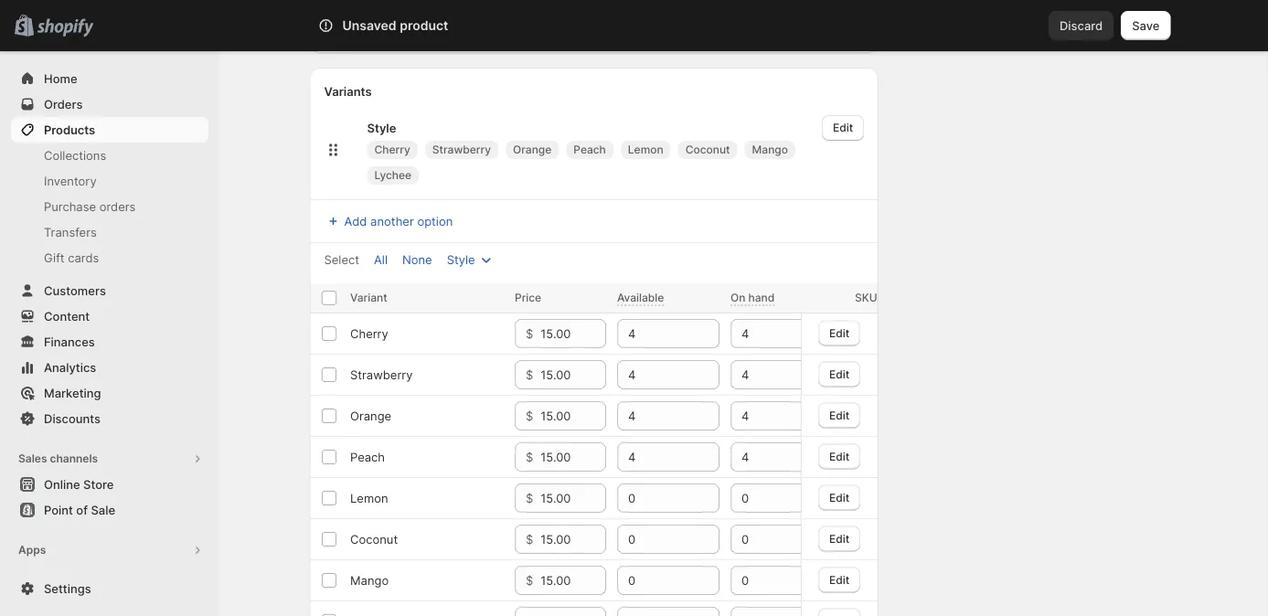 Task type: describe. For each thing, give the bounding box(es) containing it.
orders
[[99, 199, 136, 214]]

lychee
[[375, 169, 412, 182]]

edit for mango
[[830, 573, 850, 587]]

add for add customs information
[[344, 25, 367, 39]]

of
[[76, 503, 88, 517]]

product
[[400, 18, 449, 33]]

point of sale link
[[11, 498, 209, 523]]

variant
[[350, 291, 387, 305]]

customers link
[[11, 278, 209, 304]]

1 horizontal spatial mango
[[752, 143, 788, 156]]

none button
[[392, 247, 443, 273]]

0 vertical spatial strawberry
[[433, 143, 491, 156]]

$ for peach
[[526, 450, 533, 464]]

price
[[515, 291, 541, 305]]

$ text field for peach
[[540, 443, 606, 472]]

1 vertical spatial orange
[[350, 409, 391, 423]]

another
[[371, 214, 414, 228]]

products link
[[11, 117, 209, 143]]

purchase orders
[[44, 199, 136, 214]]

on hand
[[730, 291, 775, 305]]

sales channels button
[[11, 446, 209, 472]]

options element containing cherry
[[350, 327, 388, 341]]

options element containing lemon
[[350, 491, 388, 505]]

select
[[324, 252, 360, 267]]

online store link
[[11, 472, 209, 498]]

search
[[399, 18, 438, 32]]

style button
[[436, 247, 506, 273]]

style inside dropdown button
[[447, 252, 475, 267]]

0 vertical spatial orange
[[513, 143, 552, 156]]

discard
[[1060, 18, 1103, 32]]

edit button for coconut
[[819, 526, 861, 552]]

sales
[[18, 452, 47, 466]]

apps button
[[11, 538, 209, 564]]

apps
[[18, 544, 46, 557]]

home
[[44, 71, 77, 86]]

0 horizontal spatial coconut
[[350, 532, 398, 547]]

customs
[[371, 25, 418, 39]]

0 vertical spatial cherry
[[375, 143, 411, 156]]

sale
[[91, 503, 115, 517]]

content link
[[11, 304, 209, 329]]

inventory link
[[11, 168, 209, 194]]

online store button
[[0, 472, 220, 498]]

options element containing mango
[[350, 574, 388, 588]]

options element containing peach
[[350, 450, 385, 464]]

4 $ text field from the top
[[540, 607, 606, 617]]

0 vertical spatial peach
[[574, 143, 606, 156]]

gift cards
[[44, 251, 99, 265]]

customers
[[44, 284, 106, 298]]

$ text field for mango
[[540, 566, 606, 596]]

edit for cherry
[[830, 326, 850, 340]]

add apps
[[44, 569, 98, 583]]

collections
[[44, 148, 106, 162]]

save
[[1133, 18, 1160, 32]]

point
[[44, 503, 73, 517]]

analytics link
[[11, 355, 209, 381]]

1 vertical spatial lemon
[[350, 491, 388, 505]]

unsaved
[[343, 18, 397, 33]]

apps
[[70, 569, 98, 583]]

hand
[[748, 291, 775, 305]]

collections link
[[11, 143, 209, 168]]

edit for peach
[[830, 450, 850, 463]]

1 vertical spatial cherry
[[350, 327, 388, 341]]

gift cards link
[[11, 245, 209, 271]]

content
[[44, 309, 90, 323]]

edit button for cherry
[[819, 320, 861, 346]]

online
[[44, 478, 80, 492]]



Task type: vqa. For each thing, say whether or not it's contained in the screenshot.
Discard BUTTON
yes



Task type: locate. For each thing, give the bounding box(es) containing it.
style
[[367, 121, 397, 135], [447, 252, 475, 267]]

discounts link
[[11, 406, 209, 432]]

$ text field for lemon
[[540, 484, 606, 513]]

all button
[[363, 247, 399, 273]]

$ text field for orange
[[540, 402, 606, 431]]

$ text field for cherry
[[540, 319, 606, 349]]

1 vertical spatial mango
[[350, 574, 388, 588]]

3 options element from the top
[[350, 409, 391, 423]]

edit button for mango
[[819, 567, 861, 593]]

style right 'none'
[[447, 252, 475, 267]]

options element containing orange
[[350, 409, 391, 423]]

add customs information button
[[313, 19, 876, 45]]

6 $ from the top
[[526, 532, 533, 547]]

on
[[730, 291, 745, 305]]

4 edit button from the top
[[819, 444, 861, 470]]

point of sale button
[[0, 498, 220, 523]]

online store
[[44, 478, 114, 492]]

edit button for lemon
[[819, 485, 861, 511]]

edit button for strawberry
[[819, 362, 861, 387]]

0 vertical spatial mango
[[752, 143, 788, 156]]

add inside 'button'
[[344, 25, 367, 39]]

None number field
[[617, 319, 692, 349], [730, 319, 805, 349], [617, 360, 692, 390], [730, 360, 805, 390], [617, 402, 692, 431], [730, 402, 805, 431], [617, 443, 692, 472], [730, 443, 805, 472], [617, 484, 692, 513], [730, 484, 805, 513], [617, 525, 692, 554], [730, 525, 805, 554], [617, 566, 692, 596], [730, 566, 805, 596], [617, 607, 692, 617], [730, 607, 805, 617], [617, 319, 692, 349], [730, 319, 805, 349], [617, 360, 692, 390], [730, 360, 805, 390], [617, 402, 692, 431], [730, 402, 805, 431], [617, 443, 692, 472], [730, 443, 805, 472], [617, 484, 692, 513], [730, 484, 805, 513], [617, 525, 692, 554], [730, 525, 805, 554], [617, 566, 692, 596], [730, 566, 805, 596], [617, 607, 692, 617], [730, 607, 805, 617]]

1 horizontal spatial coconut
[[686, 143, 730, 156]]

1 $ text field from the top
[[540, 360, 606, 390]]

$ text field
[[540, 319, 606, 349], [540, 443, 606, 472], [540, 484, 606, 513], [540, 607, 606, 617]]

style up lychee
[[367, 121, 397, 135]]

settings link
[[11, 576, 209, 602]]

7 edit button from the top
[[819, 567, 861, 593]]

point of sale
[[44, 503, 115, 517]]

1 vertical spatial strawberry
[[350, 368, 413, 382]]

$ for strawberry
[[526, 368, 533, 382]]

$ text field for strawberry
[[540, 360, 606, 390]]

edit inside dropdown button
[[833, 121, 854, 134]]

1 vertical spatial coconut
[[350, 532, 398, 547]]

coconut
[[686, 143, 730, 156], [350, 532, 398, 547]]

1 horizontal spatial lemon
[[628, 143, 664, 156]]

all
[[374, 252, 388, 267]]

add left apps
[[44, 569, 67, 583]]

0 vertical spatial coconut
[[686, 143, 730, 156]]

edit for strawberry
[[830, 368, 850, 381]]

add another option
[[344, 214, 453, 228]]

1 horizontal spatial orange
[[513, 143, 552, 156]]

2 options element from the top
[[350, 368, 413, 382]]

0 horizontal spatial style
[[367, 121, 397, 135]]

3 edit button from the top
[[819, 403, 861, 428]]

settings
[[44, 582, 91, 596]]

cherry down variant
[[350, 327, 388, 341]]

finances
[[44, 335, 95, 349]]

add apps button
[[11, 564, 209, 589]]

$ text field
[[540, 360, 606, 390], [540, 402, 606, 431], [540, 525, 606, 554], [540, 566, 606, 596]]

add for add another option
[[344, 214, 367, 228]]

5 options element from the top
[[350, 491, 388, 505]]

edit for lemon
[[830, 491, 850, 504]]

unsaved product
[[343, 18, 449, 33]]

6 edit button from the top
[[819, 526, 861, 552]]

channels
[[50, 452, 98, 466]]

analytics
[[44, 360, 96, 375]]

cards
[[68, 251, 99, 265]]

variants
[[324, 84, 372, 98]]

0 horizontal spatial peach
[[350, 450, 385, 464]]

cherry up lychee
[[375, 143, 411, 156]]

edit button
[[819, 320, 861, 346], [819, 362, 861, 387], [819, 403, 861, 428], [819, 444, 861, 470], [819, 485, 861, 511], [819, 526, 861, 552], [819, 567, 861, 593]]

$ for orange
[[526, 409, 533, 423]]

store
[[83, 478, 114, 492]]

gift
[[44, 251, 65, 265]]

information
[[422, 25, 485, 39]]

1 vertical spatial style
[[447, 252, 475, 267]]

add left another
[[344, 214, 367, 228]]

home link
[[11, 66, 209, 91]]

option
[[418, 214, 453, 228]]

shopify image
[[37, 19, 94, 37]]

1 vertical spatial peach
[[350, 450, 385, 464]]

7 $ from the top
[[526, 574, 533, 588]]

$ for lemon
[[526, 491, 533, 505]]

edit button
[[822, 115, 865, 141]]

lemon
[[628, 143, 664, 156], [350, 491, 388, 505]]

discard button
[[1049, 11, 1114, 40]]

$ for coconut
[[526, 532, 533, 547]]

1 horizontal spatial strawberry
[[433, 143, 491, 156]]

cherry
[[375, 143, 411, 156], [350, 327, 388, 341]]

strawberry up the option
[[433, 143, 491, 156]]

inventory
[[44, 174, 97, 188]]

1 $ from the top
[[526, 327, 533, 341]]

orders
[[44, 97, 83, 111]]

marketing link
[[11, 381, 209, 406]]

add
[[344, 25, 367, 39], [344, 214, 367, 228], [44, 569, 67, 583]]

discounts
[[44, 412, 101, 426]]

$
[[526, 327, 533, 341], [526, 368, 533, 382], [526, 409, 533, 423], [526, 450, 533, 464], [526, 491, 533, 505], [526, 532, 533, 547], [526, 574, 533, 588]]

options element containing coconut
[[350, 532, 398, 547]]

save button
[[1122, 11, 1171, 40]]

0 horizontal spatial strawberry
[[350, 368, 413, 382]]

orders link
[[11, 91, 209, 117]]

mango
[[752, 143, 788, 156], [350, 574, 388, 588]]

2 $ from the top
[[526, 368, 533, 382]]

4 options element from the top
[[350, 450, 385, 464]]

4 $ text field from the top
[[540, 566, 606, 596]]

available
[[617, 291, 664, 305]]

purchase
[[44, 199, 96, 214]]

add for add apps
[[44, 569, 67, 583]]

$ for mango
[[526, 574, 533, 588]]

add customs information
[[344, 25, 485, 39]]

0 horizontal spatial orange
[[350, 409, 391, 423]]

0 horizontal spatial mango
[[350, 574, 388, 588]]

strawberry down variant
[[350, 368, 413, 382]]

purchase orders link
[[11, 194, 209, 220]]

$ text field for coconut
[[540, 525, 606, 554]]

1 options element from the top
[[350, 327, 388, 341]]

add another option button
[[313, 209, 464, 234]]

edit button for orange
[[819, 403, 861, 428]]

0 vertical spatial style
[[367, 121, 397, 135]]

2 $ text field from the top
[[540, 402, 606, 431]]

1 $ text field from the top
[[540, 319, 606, 349]]

edit button for peach
[[819, 444, 861, 470]]

2 edit button from the top
[[819, 362, 861, 387]]

search button
[[369, 11, 900, 40]]

0 vertical spatial add
[[344, 25, 367, 39]]

sales channels
[[18, 452, 98, 466]]

peach
[[574, 143, 606, 156], [350, 450, 385, 464]]

options element containing strawberry
[[350, 368, 413, 382]]

0 vertical spatial lemon
[[628, 143, 664, 156]]

3 $ from the top
[[526, 409, 533, 423]]

edit for orange
[[830, 409, 850, 422]]

finances link
[[11, 329, 209, 355]]

1 horizontal spatial style
[[447, 252, 475, 267]]

5 $ from the top
[[526, 491, 533, 505]]

options element
[[350, 327, 388, 341], [350, 368, 413, 382], [350, 409, 391, 423], [350, 450, 385, 464], [350, 491, 388, 505], [350, 532, 398, 547], [350, 574, 388, 588]]

$ for cherry
[[526, 327, 533, 341]]

5 edit button from the top
[[819, 485, 861, 511]]

7 options element from the top
[[350, 574, 388, 588]]

orange
[[513, 143, 552, 156], [350, 409, 391, 423]]

transfers
[[44, 225, 97, 239]]

edit
[[833, 121, 854, 134], [830, 326, 850, 340], [830, 368, 850, 381], [830, 409, 850, 422], [830, 450, 850, 463], [830, 491, 850, 504], [830, 532, 850, 545], [830, 573, 850, 587]]

sku
[[855, 291, 877, 305]]

marketing
[[44, 386, 101, 400]]

0 horizontal spatial lemon
[[350, 491, 388, 505]]

1 vertical spatial add
[[344, 214, 367, 228]]

1 horizontal spatial peach
[[574, 143, 606, 156]]

6 options element from the top
[[350, 532, 398, 547]]

edit for coconut
[[830, 532, 850, 545]]

3 $ text field from the top
[[540, 484, 606, 513]]

none
[[402, 252, 432, 267]]

2 vertical spatial add
[[44, 569, 67, 583]]

add left customs
[[344, 25, 367, 39]]

3 $ text field from the top
[[540, 525, 606, 554]]

transfers link
[[11, 220, 209, 245]]

strawberry
[[433, 143, 491, 156], [350, 368, 413, 382]]

products
[[44, 123, 95, 137]]

4 $ from the top
[[526, 450, 533, 464]]

1 edit button from the top
[[819, 320, 861, 346]]

2 $ text field from the top
[[540, 443, 606, 472]]



